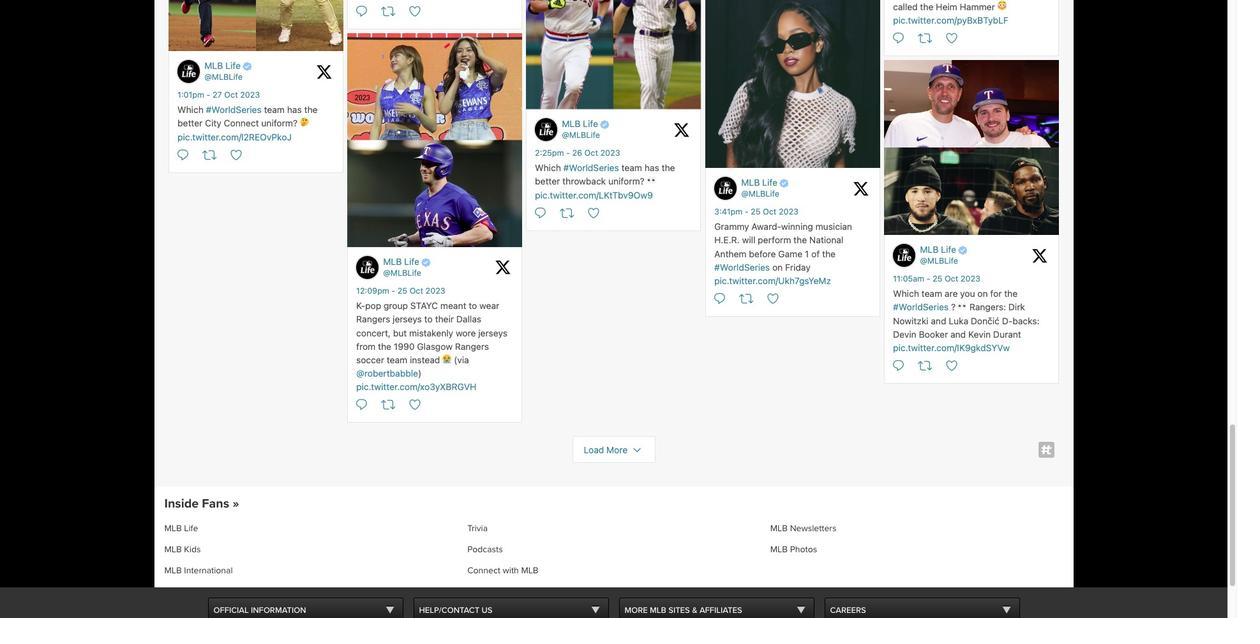 Task type: locate. For each thing, give the bounding box(es) containing it.
connect with mlb link
[[468, 565, 539, 576]]

mlb international link
[[164, 565, 233, 576]]

mlb life link
[[164, 523, 198, 534]]

sites
[[669, 606, 690, 616]]

mlb up mlb photos on the right bottom of the page
[[771, 523, 788, 534]]

mlb kids link
[[164, 544, 201, 555]]

podcasts
[[468, 544, 503, 555]]

more mlb sites & affiliates
[[625, 606, 742, 616]]

us
[[482, 606, 493, 616]]

fans
[[202, 496, 229, 511]]

international
[[184, 565, 233, 576]]

connect with mlb
[[468, 565, 539, 576]]

more
[[625, 606, 648, 616]]

mlb for mlb kids
[[164, 544, 182, 555]]

mlb left photos
[[771, 544, 788, 555]]

photos
[[790, 544, 818, 555]]

help/contact us
[[419, 606, 493, 616]]

mlb photos link
[[771, 544, 818, 555]]

mlb
[[164, 523, 182, 534], [771, 523, 788, 534], [164, 544, 182, 555], [771, 544, 788, 555], [164, 565, 182, 576], [521, 565, 539, 576], [650, 606, 667, 616]]

mlb left kids
[[164, 544, 182, 555]]

mlb for mlb newsletters
[[771, 523, 788, 534]]

mlb down mlb kids
[[164, 565, 182, 576]]

newsletters
[[790, 523, 837, 534]]

mlb left sites
[[650, 606, 667, 616]]

mlb left life
[[164, 523, 182, 534]]

official information
[[214, 606, 306, 616]]

affiliates
[[700, 606, 742, 616]]

inside
[[164, 496, 199, 511]]

mlb life
[[164, 523, 198, 534]]

careers
[[830, 606, 866, 616]]



Task type: vqa. For each thing, say whether or not it's contained in the screenshot.
&
yes



Task type: describe. For each thing, give the bounding box(es) containing it.
kids
[[184, 544, 201, 555]]

podcasts link
[[468, 544, 503, 555]]

information
[[251, 606, 306, 616]]

mlb international
[[164, 565, 233, 576]]

trivia link
[[468, 523, 488, 534]]

mlb right the with
[[521, 565, 539, 576]]

official information button
[[208, 598, 403, 618]]

mlb newsletters link
[[771, 523, 837, 534]]

inside fans link
[[164, 496, 229, 511]]

trivia
[[468, 523, 488, 534]]

help/contact us button
[[413, 598, 609, 618]]

mlb for mlb photos
[[771, 544, 788, 555]]

official
[[214, 606, 249, 616]]

life
[[184, 523, 198, 534]]

mlb photos
[[771, 544, 818, 555]]

careers button
[[825, 598, 1020, 618]]

more mlb sites & affiliates button
[[619, 598, 814, 618]]

mlb newsletters
[[771, 523, 837, 534]]

help/contact
[[419, 606, 480, 616]]

mlb kids
[[164, 544, 201, 555]]

with
[[503, 565, 519, 576]]

mlb for mlb international
[[164, 565, 182, 576]]

inside fans
[[164, 496, 229, 511]]

mlb for mlb life
[[164, 523, 182, 534]]

&
[[692, 606, 698, 616]]

connect
[[468, 565, 501, 576]]

mlb inside dropdown button
[[650, 606, 667, 616]]



